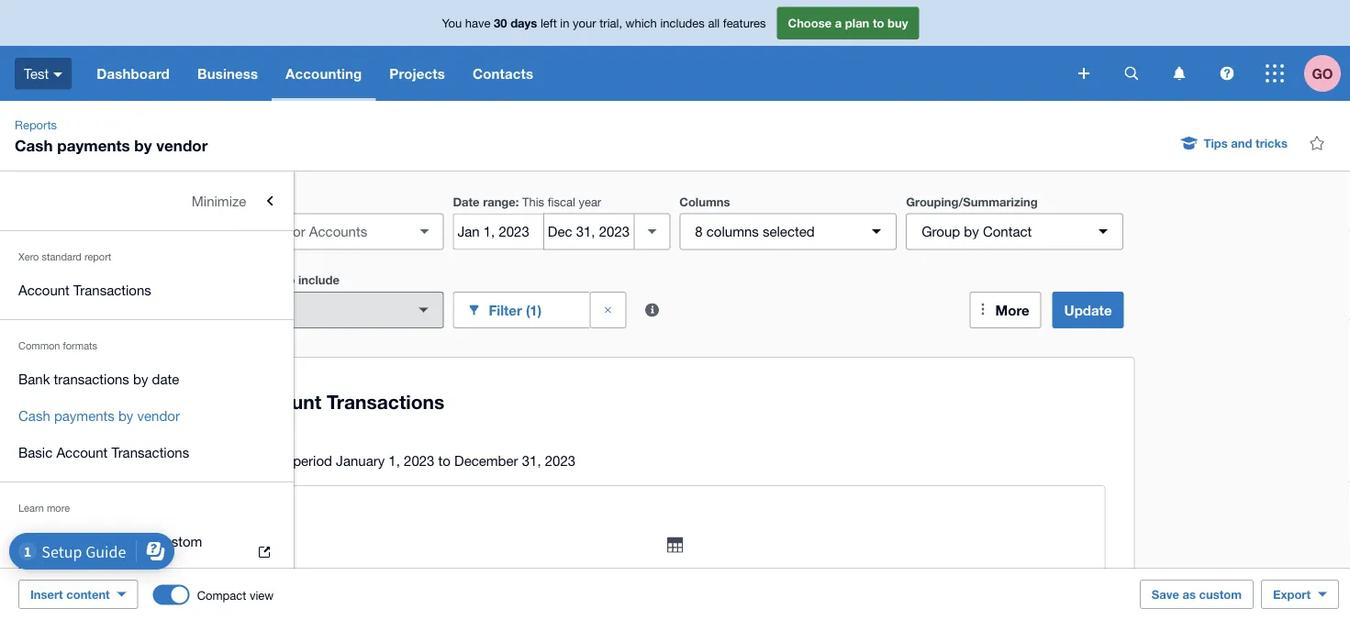 Task type: describe. For each thing, give the bounding box(es) containing it.
to inside the learn how to create a custom report
[[87, 533, 99, 549]]

range
[[483, 195, 516, 209]]

1 vertical spatial cash
[[18, 407, 50, 424]]

bank
[[18, 371, 50, 387]]

compact view
[[197, 589, 274, 603]]

0 horizontal spatial svg image
[[1125, 67, 1138, 80]]

content
[[66, 587, 110, 602]]

2 2023 from the left
[[545, 452, 576, 469]]

contacts
[[473, 65, 533, 82]]

this
[[522, 195, 544, 209]]

insert
[[30, 587, 63, 602]]

group by contact button
[[906, 213, 1123, 250]]

common formats
[[18, 340, 97, 352]]

projects
[[389, 65, 445, 82]]

accounts for accounts
[[226, 195, 280, 209]]

date
[[152, 371, 179, 387]]

Select start date field
[[454, 214, 543, 249]]

includes
[[660, 16, 705, 30]]

banner containing dashboard
[[0, 0, 1350, 101]]

1,
[[389, 452, 400, 469]]

8
[[695, 223, 703, 240]]

1 horizontal spatial svg image
[[1266, 64, 1284, 83]]

by inside the reports cash payments by vendor
[[134, 136, 152, 154]]

1 2023 from the left
[[404, 452, 434, 469]]

export button
[[1261, 580, 1339, 609]]

compact
[[197, 589, 246, 603]]

in
[[560, 16, 569, 30]]

as
[[1183, 587, 1196, 602]]

for the period january 1, 2023 to december 31, 2023
[[246, 452, 576, 469]]

report inside the learn how to create a custom report
[[18, 555, 55, 571]]

nothing
[[609, 566, 658, 582]]

missing settings info button image
[[634, 292, 670, 329]]

formats
[[63, 340, 97, 352]]

by inside popup button
[[964, 223, 979, 240]]

account transactions
[[18, 282, 151, 298]]

add to favourites image
[[1299, 125, 1335, 162]]

for
[[246, 452, 266, 469]]

by down bank transactions by date link
[[118, 407, 133, 424]]

view
[[250, 589, 274, 603]]

tips and tricks button
[[1171, 128, 1299, 158]]

go button
[[1304, 46, 1350, 101]]

you have 30 days left in your trial, which includes all features
[[442, 16, 766, 30]]

filter (1)
[[489, 302, 542, 318]]

days
[[510, 16, 537, 30]]

accounts for accounts to include
[[226, 273, 280, 287]]

0 vertical spatial account
[[18, 282, 70, 298]]

(1)
[[526, 302, 542, 318]]

tricks
[[1256, 136, 1288, 150]]

fiscal
[[548, 195, 575, 209]]

save
[[1152, 587, 1179, 602]]

by left date
[[133, 371, 148, 387]]

grouping/summarizing
[[906, 195, 1038, 209]]

bank transactions by date link
[[0, 361, 294, 397]]

go
[[1312, 65, 1333, 82]]

tips and tricks
[[1204, 136, 1288, 150]]

minimize
[[192, 193, 246, 209]]

create
[[103, 533, 141, 549]]

xero standard report
[[18, 251, 111, 263]]

8 columns selected
[[695, 223, 815, 240]]

to inside "banner"
[[873, 16, 884, 30]]

accounts to include
[[226, 273, 340, 287]]

test
[[24, 65, 49, 81]]

more
[[47, 502, 70, 514]]

open image
[[406, 213, 443, 250]]

year
[[579, 195, 601, 209]]

your
[[573, 16, 596, 30]]

plan
[[845, 16, 869, 30]]

tips
[[1204, 136, 1228, 150]]

business
[[197, 65, 258, 82]]

navigation inside "banner"
[[83, 46, 1066, 101]]

vendor inside the reports cash payments by vendor
[[156, 136, 208, 154]]

0 vertical spatial transactions
[[73, 282, 151, 298]]

a inside the learn how to create a custom report
[[145, 533, 152, 549]]

update
[[1064, 302, 1112, 318]]

remove all filters image
[[593, 296, 623, 325]]

december
[[454, 452, 518, 469]]

which
[[626, 16, 657, 30]]

save as custom button
[[1140, 580, 1254, 609]]

more
[[995, 302, 1029, 318]]

january
[[336, 452, 385, 469]]

reports cash payments by vendor
[[15, 117, 208, 154]]

choose a plan to buy
[[788, 16, 908, 30]]

31,
[[522, 452, 541, 469]]



Task type: locate. For each thing, give the bounding box(es) containing it.
group
[[922, 223, 960, 240]]

1 vertical spatial vendor
[[137, 407, 180, 424]]

period
[[293, 452, 332, 469]]

to left show at right bottom
[[661, 566, 674, 582]]

filter (1) button
[[453, 292, 589, 329]]

date
[[453, 195, 480, 209]]

1 horizontal spatial report
[[84, 251, 111, 263]]

1 accounts from the top
[[226, 195, 280, 209]]

dashboard link
[[83, 46, 183, 101]]

2 learn from the top
[[18, 533, 53, 549]]

1 vertical spatial report
[[18, 555, 55, 571]]

1 vertical spatial custom
[[1199, 587, 1242, 602]]

reports link
[[7, 116, 64, 134]]

payments inside cash payments by vendor link
[[54, 407, 115, 424]]

1 vertical spatial accounts
[[226, 273, 280, 287]]

0 horizontal spatial custom
[[156, 533, 202, 549]]

contacts button
[[459, 46, 547, 101]]

1 horizontal spatial custom
[[1199, 587, 1242, 602]]

0 vertical spatial vendor
[[156, 136, 208, 154]]

None field
[[226, 213, 444, 250]]

nothing to show here
[[609, 566, 741, 582]]

learn inside the learn how to create a custom report
[[18, 533, 53, 549]]

group by contact
[[922, 223, 1032, 240]]

vendor
[[156, 136, 208, 154], [137, 407, 180, 424]]

1 learn from the top
[[18, 502, 44, 514]]

learn
[[18, 502, 44, 514], [18, 533, 53, 549]]

date range : this fiscal year
[[453, 195, 601, 209]]

account
[[18, 282, 70, 298], [56, 444, 108, 460]]

learn for learn more
[[18, 502, 44, 514]]

dashboard
[[97, 65, 170, 82]]

cash down bank
[[18, 407, 50, 424]]

transactions down cash payments by vendor link
[[111, 444, 189, 460]]

1 vertical spatial account
[[56, 444, 108, 460]]

account down xero
[[18, 282, 70, 298]]

payments inside the reports cash payments by vendor
[[57, 136, 130, 154]]

1 vertical spatial transactions
[[111, 444, 189, 460]]

here
[[714, 566, 741, 582]]

navigation containing dashboard
[[83, 46, 1066, 101]]

0 vertical spatial custom
[[156, 533, 202, 549]]

0 vertical spatial a
[[835, 16, 842, 30]]

0 horizontal spatial a
[[145, 533, 152, 549]]

to right how
[[87, 533, 99, 549]]

left
[[540, 16, 557, 30]]

transactions
[[54, 371, 129, 387]]

transactions down the xero standard report
[[73, 282, 151, 298]]

columns
[[707, 223, 759, 240]]

learn how to create a custom report link
[[0, 523, 294, 582]]

1 horizontal spatial a
[[835, 16, 842, 30]]

learn left more
[[18, 502, 44, 514]]

minimize button
[[0, 183, 294, 219]]

30
[[494, 16, 507, 30]]

Select end date field
[[544, 214, 634, 249]]

0 vertical spatial cash
[[15, 136, 53, 154]]

basic account transactions
[[18, 444, 189, 460]]

all
[[708, 16, 720, 30]]

choose
[[788, 16, 832, 30]]

0 vertical spatial accounts
[[226, 195, 280, 209]]

include
[[298, 273, 340, 287]]

1 vertical spatial learn
[[18, 533, 53, 549]]

basic
[[18, 444, 53, 460]]

custom right as
[[1199, 587, 1242, 602]]

report up the "account transactions"
[[84, 251, 111, 263]]

learn how to create a custom report
[[18, 533, 202, 571]]

cash payments by vendor
[[18, 407, 180, 424]]

test button
[[0, 46, 83, 101]]

export
[[1273, 587, 1311, 602]]

report
[[84, 251, 111, 263], [18, 555, 55, 571]]

navigation
[[83, 46, 1066, 101]]

2023 right 1,
[[404, 452, 434, 469]]

1 vertical spatial a
[[145, 533, 152, 549]]

cash inside the reports cash payments by vendor
[[15, 136, 53, 154]]

cash payments by vendor link
[[0, 397, 294, 434]]

xero
[[18, 251, 39, 263]]

0 vertical spatial report
[[84, 251, 111, 263]]

accounts
[[226, 195, 280, 209], [226, 273, 280, 287]]

by down 'grouping/summarizing'
[[964, 223, 979, 240]]

account down cash payments by vendor
[[56, 444, 108, 460]]

learn more
[[18, 502, 70, 514]]

report up insert
[[18, 555, 55, 571]]

svg image
[[1173, 67, 1185, 80], [1220, 67, 1234, 80], [1078, 68, 1089, 79], [53, 72, 63, 77]]

a right create at the left of the page
[[145, 533, 152, 549]]

by up minimize 'button'
[[134, 136, 152, 154]]

2023 right 31,
[[545, 452, 576, 469]]

and
[[1231, 136, 1252, 150]]

have
[[465, 16, 491, 30]]

0 horizontal spatial report
[[18, 555, 55, 571]]

a inside "banner"
[[835, 16, 842, 30]]

accounts left include
[[226, 273, 280, 287]]

Search for Accounts text field
[[227, 214, 410, 249]]

business button
[[183, 46, 272, 101]]

to left december
[[438, 452, 451, 469]]

custom inside save as custom 'button'
[[1199, 587, 1242, 602]]

learn down learn more on the bottom
[[18, 533, 53, 549]]

filter
[[489, 302, 522, 318]]

insert content button
[[18, 580, 138, 609]]

0 horizontal spatial 2023
[[404, 452, 434, 469]]

trial,
[[599, 16, 622, 30]]

contact
[[983, 223, 1032, 240]]

the
[[270, 452, 289, 469]]

save as custom
[[1152, 587, 1242, 602]]

1 horizontal spatial 2023
[[545, 452, 576, 469]]

account transactions link
[[0, 272, 294, 308]]

payments
[[57, 136, 130, 154], [54, 407, 115, 424]]

0 vertical spatial learn
[[18, 502, 44, 514]]

svg image
[[1266, 64, 1284, 83], [1125, 67, 1138, 80]]

buy
[[888, 16, 908, 30]]

features
[[723, 16, 766, 30]]

more button
[[970, 292, 1041, 329]]

to left buy at the right top of page
[[873, 16, 884, 30]]

0 vertical spatial payments
[[57, 136, 130, 154]]

columns
[[679, 195, 730, 209]]

insert content
[[30, 587, 110, 602]]

payments down 'transactions' on the bottom of the page
[[54, 407, 115, 424]]

a
[[835, 16, 842, 30], [145, 533, 152, 549]]

custom right create at the left of the page
[[156, 533, 202, 549]]

vendor down date
[[137, 407, 180, 424]]

selected
[[763, 223, 815, 240]]

how
[[57, 533, 83, 549]]

:
[[516, 195, 519, 209]]

update button
[[1052, 292, 1124, 329]]

a left plan
[[835, 16, 842, 30]]

projects button
[[376, 46, 459, 101]]

reports
[[15, 117, 57, 132]]

vendor up minimize 'button'
[[156, 136, 208, 154]]

2 accounts from the top
[[226, 273, 280, 287]]

you
[[442, 16, 462, 30]]

by
[[134, 136, 152, 154], [964, 223, 979, 240], [133, 371, 148, 387], [118, 407, 133, 424]]

basic account transactions link
[[0, 434, 294, 471]]

accounts up "search for accounts" text field
[[226, 195, 280, 209]]

list of convenience dates image
[[634, 213, 670, 250]]

svg image inside test popup button
[[53, 72, 63, 77]]

banner
[[0, 0, 1350, 101]]

1 vertical spatial payments
[[54, 407, 115, 424]]

standard
[[42, 251, 82, 263]]

custom inside the learn how to create a custom report
[[156, 533, 202, 549]]

to left include
[[283, 273, 295, 287]]

learn for learn how to create a custom report
[[18, 533, 53, 549]]

Report title field
[[240, 381, 1097, 423]]

payments down reports 'link'
[[57, 136, 130, 154]]

cash down reports 'link'
[[15, 136, 53, 154]]

accounting button
[[272, 46, 376, 101]]

bank transactions by date
[[18, 371, 179, 387]]



Task type: vqa. For each thing, say whether or not it's contained in the screenshot.
More Options icon inside the Management Report link
no



